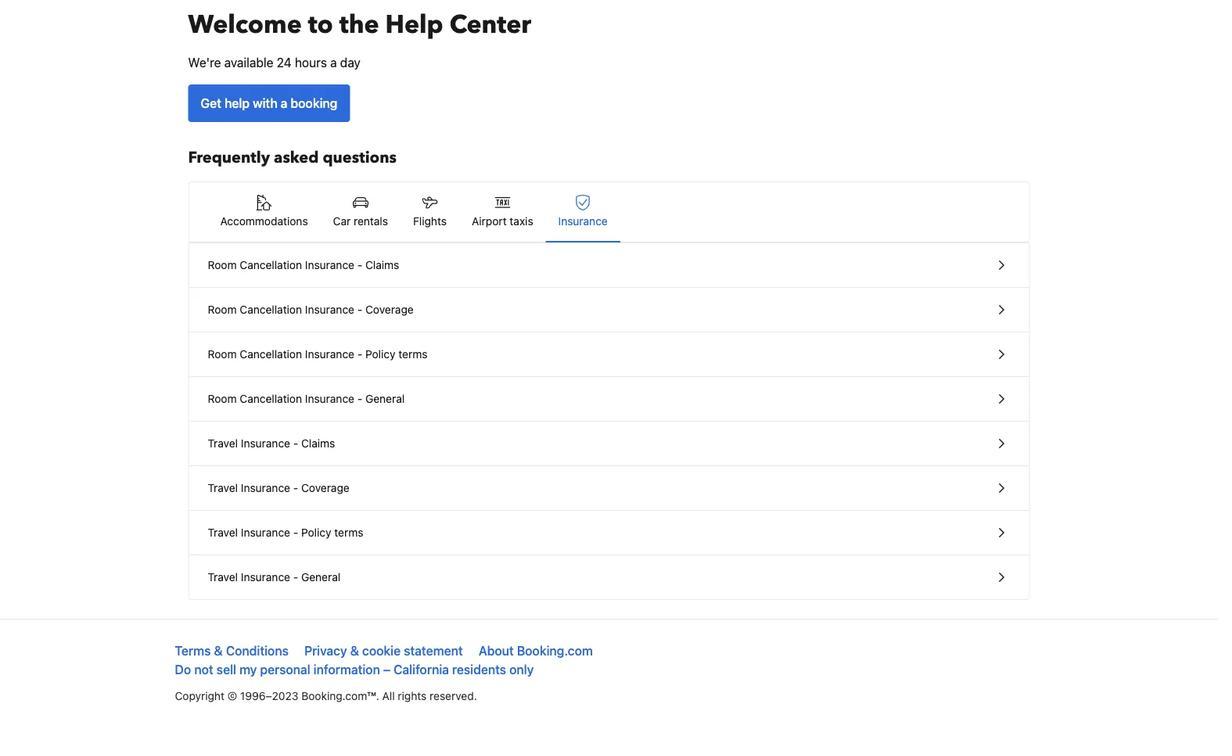 Task type: locate. For each thing, give the bounding box(es) containing it.
coverage
[[365, 303, 414, 316], [301, 482, 350, 495]]

insurance inside 'button'
[[241, 526, 290, 539]]

a right with
[[281, 96, 288, 111]]

- down car rentals
[[357, 259, 362, 272]]

1 & from the left
[[214, 644, 223, 659]]

-
[[357, 259, 362, 272], [357, 303, 362, 316], [357, 348, 362, 361], [357, 392, 362, 405], [293, 437, 298, 450], [293, 482, 298, 495], [293, 526, 298, 539], [293, 571, 298, 584]]

1 vertical spatial a
[[281, 96, 288, 111]]

0 vertical spatial a
[[330, 55, 337, 70]]

travel inside 'button'
[[208, 526, 238, 539]]

center
[[450, 8, 531, 42]]

1 horizontal spatial coverage
[[365, 303, 414, 316]]

1 horizontal spatial &
[[350, 644, 359, 659]]

welcome to the help center
[[188, 8, 531, 42]]

3 travel from the top
[[208, 526, 238, 539]]

0 vertical spatial coverage
[[365, 303, 414, 316]]

with
[[253, 96, 278, 111]]

a
[[330, 55, 337, 70], [281, 96, 288, 111]]

asked
[[274, 147, 319, 169]]

2 room from the top
[[208, 303, 237, 316]]

airport taxis button
[[459, 182, 546, 242]]

insurance up the travel insurance - coverage
[[241, 437, 290, 450]]

- up travel insurance - policy terms
[[293, 482, 298, 495]]

& up do not sell my personal information – california residents only link
[[350, 644, 359, 659]]

4 cancellation from the top
[[240, 392, 302, 405]]

privacy & cookie statement link
[[304, 644, 463, 659]]

0 horizontal spatial claims
[[301, 437, 335, 450]]

4 room from the top
[[208, 392, 237, 405]]

residents
[[452, 662, 506, 677]]

welcome
[[188, 8, 302, 42]]

do not sell my personal information – california residents only link
[[175, 662, 534, 677]]

insurance inside button
[[241, 437, 290, 450]]

1 horizontal spatial general
[[365, 392, 405, 405]]

0 horizontal spatial a
[[281, 96, 288, 111]]

3 cancellation from the top
[[240, 348, 302, 361]]

room cancellation insurance - general
[[208, 392, 405, 405]]

hours
[[295, 55, 327, 70]]

terms inside 'button'
[[334, 526, 363, 539]]

conditions
[[226, 644, 289, 659]]

1 travel from the top
[[208, 437, 238, 450]]

1 vertical spatial policy
[[301, 526, 331, 539]]

claims
[[365, 259, 399, 272], [301, 437, 335, 450]]

1 vertical spatial terms
[[334, 526, 363, 539]]

travel for travel insurance - policy terms
[[208, 526, 238, 539]]

questions
[[323, 147, 397, 169]]

tab list containing accommodations
[[189, 182, 1029, 243]]

cancellation up the room cancellation insurance - general
[[240, 348, 302, 361]]

accommodations
[[220, 215, 308, 228]]

insurance
[[558, 215, 608, 228], [305, 259, 354, 272], [305, 303, 354, 316], [305, 348, 354, 361], [305, 392, 354, 405], [241, 437, 290, 450], [241, 482, 290, 495], [241, 526, 290, 539], [241, 571, 290, 584]]

1 horizontal spatial a
[[330, 55, 337, 70]]

0 vertical spatial policy
[[365, 348, 396, 361]]

0 horizontal spatial policy
[[301, 526, 331, 539]]

1 vertical spatial general
[[301, 571, 341, 584]]

reserved.
[[430, 690, 477, 703]]

copyright
[[175, 690, 225, 703]]

2 cancellation from the top
[[240, 303, 302, 316]]

insurance up travel insurance - general
[[241, 526, 290, 539]]

insurance button
[[546, 182, 620, 242]]

1 vertical spatial claims
[[301, 437, 335, 450]]

travel inside button
[[208, 437, 238, 450]]

sell
[[217, 662, 236, 677]]

- inside button
[[293, 437, 298, 450]]

about booking.com link
[[479, 644, 593, 659]]

cancellation down the accommodations
[[240, 259, 302, 272]]

0 horizontal spatial &
[[214, 644, 223, 659]]

cancellation down 'room cancellation insurance - claims'
[[240, 303, 302, 316]]

0 vertical spatial general
[[365, 392, 405, 405]]

room cancellation insurance - general button
[[189, 377, 1029, 422]]

travel up the travel insurance - coverage
[[208, 437, 238, 450]]

& up sell
[[214, 644, 223, 659]]

cancellation up the travel insurance - claims
[[240, 392, 302, 405]]

–
[[383, 662, 391, 677]]

0 horizontal spatial terms
[[334, 526, 363, 539]]

california
[[394, 662, 449, 677]]

3 room from the top
[[208, 348, 237, 361]]

travel for travel insurance - general
[[208, 571, 238, 584]]

policy inside travel insurance - policy terms 'button'
[[301, 526, 331, 539]]

tab list
[[189, 182, 1029, 243]]

- down the room cancellation insurance - general
[[293, 437, 298, 450]]

cancellation
[[240, 259, 302, 272], [240, 303, 302, 316], [240, 348, 302, 361], [240, 392, 302, 405]]

car rentals
[[333, 215, 388, 228]]

travel up travel insurance - general
[[208, 526, 238, 539]]

claims down the room cancellation insurance - general
[[301, 437, 335, 450]]

travel for travel insurance - claims
[[208, 437, 238, 450]]

1 horizontal spatial terms
[[399, 348, 428, 361]]

get help with a booking button
[[188, 85, 350, 122]]

insurance down room cancellation insurance - coverage
[[305, 348, 354, 361]]

2 & from the left
[[350, 644, 359, 659]]

frequently asked questions
[[188, 147, 397, 169]]

travel down the travel insurance - claims
[[208, 482, 238, 495]]

my
[[239, 662, 257, 677]]

1 horizontal spatial policy
[[365, 348, 396, 361]]

about
[[479, 644, 514, 659]]

0 horizontal spatial general
[[301, 571, 341, 584]]

travel up "terms & conditions" link
[[208, 571, 238, 584]]

2 travel from the top
[[208, 482, 238, 495]]

taxis
[[510, 215, 533, 228]]

terms
[[399, 348, 428, 361], [334, 526, 363, 539]]

1996–2023
[[240, 690, 298, 703]]

room
[[208, 259, 237, 272], [208, 303, 237, 316], [208, 348, 237, 361], [208, 392, 237, 405]]

& for privacy
[[350, 644, 359, 659]]

travel insurance - claims
[[208, 437, 335, 450]]

1 horizontal spatial claims
[[365, 259, 399, 272]]

a left "day"
[[330, 55, 337, 70]]

1 vertical spatial coverage
[[301, 482, 350, 495]]

accommodations button
[[208, 182, 321, 242]]

room for room cancellation insurance - claims
[[208, 259, 237, 272]]

1 room from the top
[[208, 259, 237, 272]]

4 travel from the top
[[208, 571, 238, 584]]

0 horizontal spatial coverage
[[301, 482, 350, 495]]

0 vertical spatial claims
[[365, 259, 399, 272]]

help
[[225, 96, 250, 111]]

0 vertical spatial terms
[[399, 348, 428, 361]]

travel
[[208, 437, 238, 450], [208, 482, 238, 495], [208, 526, 238, 539], [208, 571, 238, 584]]

general
[[365, 392, 405, 405], [301, 571, 341, 584]]

&
[[214, 644, 223, 659], [350, 644, 359, 659]]

policy
[[365, 348, 396, 361], [301, 526, 331, 539]]

1 cancellation from the top
[[240, 259, 302, 272]]

- down the travel insurance - coverage
[[293, 526, 298, 539]]

cancellation for room cancellation insurance - policy terms
[[240, 348, 302, 361]]

claims down rentals
[[365, 259, 399, 272]]



Task type: vqa. For each thing, say whether or not it's contained in the screenshot.
Most Popular
no



Task type: describe. For each thing, give the bounding box(es) containing it.
the
[[339, 8, 379, 42]]

room for room cancellation insurance - coverage
[[208, 303, 237, 316]]

flights
[[413, 215, 447, 228]]

- down room cancellation insurance - coverage
[[357, 348, 362, 361]]

travel insurance - coverage button
[[189, 466, 1029, 511]]

claims inside button
[[365, 259, 399, 272]]

do
[[175, 662, 191, 677]]

rentals
[[354, 215, 388, 228]]

a inside button
[[281, 96, 288, 111]]

insurance down the travel insurance - claims
[[241, 482, 290, 495]]

car
[[333, 215, 351, 228]]

room for room cancellation insurance - general
[[208, 392, 237, 405]]

- down room cancellation insurance - policy terms
[[357, 392, 362, 405]]

- down travel insurance - policy terms
[[293, 571, 298, 584]]

room cancellation insurance - claims button
[[189, 243, 1029, 288]]

room for room cancellation insurance - policy terms
[[208, 348, 237, 361]]

room cancellation insurance - policy terms button
[[189, 333, 1029, 377]]

travel insurance - general button
[[189, 556, 1029, 599]]

travel insurance - claims button
[[189, 422, 1029, 466]]

car rentals button
[[321, 182, 401, 242]]

- inside 'button'
[[293, 526, 298, 539]]

insurance down car
[[305, 259, 354, 272]]

terms & conditions
[[175, 644, 289, 659]]

terms & conditions link
[[175, 644, 289, 659]]

©
[[228, 690, 237, 703]]

cookie
[[362, 644, 401, 659]]

get
[[201, 96, 221, 111]]

room cancellation insurance - policy terms
[[208, 348, 428, 361]]

airport taxis
[[472, 215, 533, 228]]

booking.com
[[517, 644, 593, 659]]

rights
[[398, 690, 427, 703]]

terms inside button
[[399, 348, 428, 361]]

travel for travel insurance - coverage
[[208, 482, 238, 495]]

about booking.com do not sell my personal information – california residents only
[[175, 644, 593, 677]]

statement
[[404, 644, 463, 659]]

travel insurance - policy terms
[[208, 526, 363, 539]]

24
[[277, 55, 292, 70]]

booking.com™.
[[301, 690, 379, 703]]

cancellation for room cancellation insurance - general
[[240, 392, 302, 405]]

copyright © 1996–2023 booking.com™. all rights reserved.
[[175, 690, 477, 703]]

we're available 24 hours a day
[[188, 55, 361, 70]]

insurance down room cancellation insurance - policy terms
[[305, 392, 354, 405]]

we're
[[188, 55, 221, 70]]

help
[[385, 8, 443, 42]]

insurance up room cancellation insurance - policy terms
[[305, 303, 354, 316]]

airport
[[472, 215, 507, 228]]

travel insurance - coverage
[[208, 482, 350, 495]]

insurance up room cancellation insurance - claims button
[[558, 215, 608, 228]]

information
[[314, 662, 380, 677]]

travel insurance - policy terms button
[[189, 511, 1029, 556]]

insurance down travel insurance - policy terms
[[241, 571, 290, 584]]

room cancellation insurance - coverage button
[[189, 288, 1029, 333]]

policy inside room cancellation insurance - policy terms button
[[365, 348, 396, 361]]

booking
[[291, 96, 338, 111]]

frequently
[[188, 147, 270, 169]]

only
[[510, 662, 534, 677]]

cancellation for room cancellation insurance - coverage
[[240, 303, 302, 316]]

cancellation for room cancellation insurance - claims
[[240, 259, 302, 272]]

day
[[340, 55, 361, 70]]

& for terms
[[214, 644, 223, 659]]

get help with a booking
[[201, 96, 338, 111]]

flights button
[[401, 182, 459, 242]]

all
[[382, 690, 395, 703]]

not
[[194, 662, 213, 677]]

available
[[224, 55, 273, 70]]

claims inside button
[[301, 437, 335, 450]]

room cancellation insurance - coverage
[[208, 303, 414, 316]]

personal
[[260, 662, 310, 677]]

travel insurance - general
[[208, 571, 341, 584]]

privacy
[[304, 644, 347, 659]]

to
[[308, 8, 333, 42]]

- up room cancellation insurance - policy terms
[[357, 303, 362, 316]]

room cancellation insurance - claims
[[208, 259, 399, 272]]

privacy & cookie statement
[[304, 644, 463, 659]]

terms
[[175, 644, 211, 659]]



